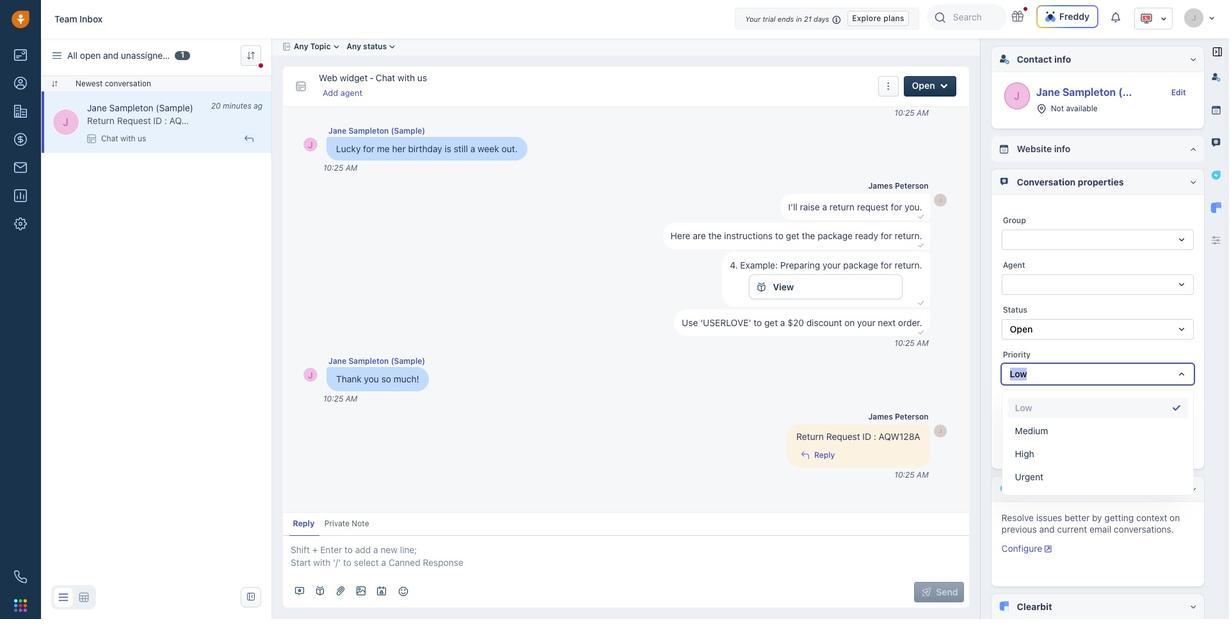 Task type: vqa. For each thing, say whether or not it's contained in the screenshot.
Search your CRM... text box
no



Task type: describe. For each thing, give the bounding box(es) containing it.
and
[[1040, 524, 1055, 535]]

1 vertical spatial chat
[[101, 134, 118, 143]]

angle up image
[[1191, 145, 1196, 154]]

0 vertical spatial tab list
[[1205, 67, 1229, 227]]

i'll
[[788, 202, 798, 213]]

website info
[[1017, 143, 1071, 154]]

1 horizontal spatial your
[[857, 318, 876, 329]]

contact info button
[[992, 47, 1204, 72]]

tab list containing reply
[[283, 514, 740, 537]]

by
[[1092, 513, 1102, 524]]

james peterson for request
[[868, 181, 929, 191]]

days
[[814, 15, 829, 23]]

me
[[377, 143, 390, 154]]

instructions
[[724, 231, 773, 242]]

james for aqw128a
[[868, 412, 893, 422]]

agent
[[340, 88, 363, 98]]

i'll raise a return request for you.
[[788, 202, 922, 213]]

ago
[[254, 101, 267, 111]]

group
[[1003, 216, 1026, 225]]

return request id : aqw128a inside conversations, use up and down arrows to read conversations element
[[797, 431, 921, 442]]

1 horizontal spatial a
[[780, 318, 785, 329]]

order.
[[898, 318, 922, 329]]

freddy button
[[1037, 5, 1099, 28]]

ic_single_tick image for i'll raise a return request for you.
[[917, 212, 925, 221]]

note
[[352, 519, 369, 529]]

newest
[[76, 79, 103, 88]]

sampleton up 'you'
[[349, 357, 389, 366]]

team
[[54, 13, 77, 24]]

mobile image
[[87, 134, 96, 143]]

lucky for me her birthday is still a week out.
[[336, 143, 518, 154]]

getting
[[1105, 513, 1134, 524]]

freshservice
[[1017, 484, 1074, 495]]

0 vertical spatial your
[[823, 260, 841, 271]]

configure
[[1002, 544, 1042, 555]]

4. example: preparing your package for return.
[[730, 260, 922, 271]]

add agent button
[[323, 85, 363, 101]]

clearbit
[[1017, 602, 1052, 613]]

j for contact info dropdown button at right
[[1014, 90, 1020, 102]]

team inbox element
[[52, 81, 76, 87]]

discount
[[807, 318, 842, 329]]

jane up map pin image
[[1036, 86, 1060, 98]]

angle down image
[[1191, 55, 1196, 64]]

open button
[[904, 76, 956, 97]]

out.
[[502, 143, 518, 154]]

not
[[1051, 104, 1064, 113]]

$20
[[788, 318, 804, 329]]

sampleton down conversation
[[109, 103, 153, 113]]

current
[[1057, 524, 1087, 535]]

1 the from the left
[[708, 231, 722, 242]]

inbox
[[80, 13, 103, 24]]

thank
[[336, 374, 362, 385]]

not available
[[1051, 104, 1098, 113]]

1 vertical spatial to
[[754, 318, 762, 329]]

much!
[[394, 374, 419, 385]]

view link
[[749, 275, 903, 300]]

properties
[[1078, 177, 1124, 187]]

private note
[[325, 519, 369, 529]]

thank you so much!
[[336, 374, 419, 385]]

web
[[319, 72, 337, 83]]

use 'userlove' to get a $20 discount on your next order.
[[682, 318, 922, 329]]

example:
[[740, 260, 778, 271]]

add
[[323, 88, 338, 98]]

in
[[796, 15, 802, 23]]

previous
[[1002, 524, 1037, 535]]

conversation properties
[[1017, 177, 1124, 187]]

0 horizontal spatial get
[[764, 318, 778, 329]]

with inside web widget - chat with us add agent
[[398, 72, 415, 83]]

2 ic_arrow_down image from the left
[[1161, 14, 1167, 23]]

jane sampleton (sample) up available
[[1036, 86, 1164, 98]]

2 return. from the top
[[895, 260, 922, 271]]

next
[[878, 318, 896, 329]]

jane up lucky at the top of page
[[328, 126, 347, 135]]

are
[[693, 231, 706, 242]]

peterson for i'll raise a return request for you.
[[895, 181, 929, 191]]

you.
[[905, 202, 922, 213]]

configure link
[[1002, 544, 1053, 555]]

conversation properties button
[[992, 170, 1204, 195]]

1 ic_arrow_down image from the left
[[1209, 14, 1215, 21]]

contact
[[1017, 54, 1052, 65]]

us inside web widget - chat with us add agent
[[417, 72, 427, 83]]

aqw128a inside conversations, use up and down arrows to read conversations element
[[879, 431, 921, 442]]

sampleton up available
[[1063, 86, 1116, 98]]

jane down the newest
[[87, 103, 107, 113]]

jane sampleton (sample) up me
[[328, 126, 425, 135]]

chevron down image
[[940, 82, 948, 90]]

priority
[[1003, 350, 1031, 360]]

thread reply icon image
[[800, 451, 811, 461]]

here
[[671, 231, 691, 242]]

contact info
[[1017, 54, 1071, 65]]

(sample) left 20
[[156, 103, 193, 113]]

web widget - chat with us add agent
[[319, 72, 427, 98]]

id inside conversations, use up and down arrows to read conversations element
[[863, 431, 871, 442]]

jane sampleton (sample) down conversation
[[87, 103, 193, 113]]

1 vertical spatial reply
[[293, 519, 315, 529]]

your trial ends in 21 days
[[745, 15, 829, 23]]

james peterson for aqw128a
[[868, 412, 929, 422]]

available
[[1066, 104, 1098, 113]]

for left you.
[[891, 202, 903, 213]]

1 vertical spatial package
[[843, 260, 879, 271]]

freshservice button
[[992, 477, 1204, 502]]

for right ready
[[881, 231, 892, 242]]

-
[[370, 72, 374, 83]]

0 vertical spatial package
[[818, 231, 853, 242]]

(sample) left edit
[[1119, 86, 1164, 98]]

send
[[936, 587, 958, 598]]

team inbox
[[54, 13, 103, 24]]

ic_single_tick image for here are the instructions to get the package ready for return.
[[917, 241, 925, 250]]

3 ic_single_tick image from the top
[[917, 299, 925, 308]]

explore
[[852, 13, 881, 23]]

0 vertical spatial aqw128a
[[169, 115, 211, 126]]

email
[[1090, 524, 1112, 535]]

ic_single_tick image
[[917, 328, 925, 337]]

0 vertical spatial a
[[470, 143, 475, 154]]

1 return. from the top
[[895, 231, 922, 242]]

chat inside web widget - chat with us add agent
[[376, 72, 395, 83]]

your
[[745, 15, 761, 23]]

ic_info_icon image
[[832, 14, 841, 25]]

for left me
[[363, 143, 375, 154]]

trial
[[763, 15, 776, 23]]



Task type: locate. For each thing, give the bounding box(es) containing it.
send button
[[914, 583, 964, 603]]

None text field
[[283, 537, 969, 578]]

jane sampleton (sample) button for for
[[328, 125, 425, 136]]

private
[[325, 519, 350, 529]]

reply
[[814, 451, 835, 460], [293, 519, 315, 529]]

jane sampleton (sample) button up thank you so much!
[[328, 356, 425, 367]]

0 horizontal spatial us
[[138, 134, 146, 143]]

id
[[153, 115, 162, 126], [863, 431, 871, 442]]

1 horizontal spatial with
[[398, 72, 415, 83]]

1 vertical spatial a
[[822, 202, 827, 213]]

1 horizontal spatial chat
[[376, 72, 395, 83]]

0 vertical spatial peterson
[[895, 181, 929, 191]]

2 james from the top
[[868, 412, 893, 422]]

2 james peterson from the top
[[868, 412, 929, 422]]

return request id : aqw128a up chat with us
[[87, 115, 211, 126]]

is
[[445, 143, 451, 154]]

map pin image
[[1036, 104, 1049, 113]]

reply inside button
[[814, 451, 835, 460]]

1 vertical spatial ic_single_tick image
[[917, 241, 925, 250]]

ic_arrow_down image
[[1209, 14, 1215, 21], [1161, 14, 1167, 23]]

phone image
[[14, 571, 27, 584]]

reply right thread reply icon
[[814, 451, 835, 460]]

to right instructions
[[775, 231, 784, 242]]

0 horizontal spatial return
[[87, 115, 115, 126]]

angle down image for freshservice
[[1191, 485, 1196, 494]]

info inside button
[[1054, 143, 1071, 154]]

chat with us
[[101, 134, 146, 143]]

preparing
[[780, 260, 820, 271]]

1 horizontal spatial tab list
[[1205, 67, 1229, 227]]

conversations.
[[1114, 524, 1174, 535]]

1 horizontal spatial us
[[417, 72, 427, 83]]

0 horizontal spatial request
[[117, 115, 151, 126]]

2 vertical spatial a
[[780, 318, 785, 329]]

1 peterson from the top
[[895, 181, 929, 191]]

0 horizontal spatial the
[[708, 231, 722, 242]]

return inside conversations, use up and down arrows to read conversations element
[[797, 431, 824, 442]]

get down i'll
[[786, 231, 800, 242]]

us
[[417, 72, 427, 83], [138, 134, 146, 143]]

1 horizontal spatial ic_arrow_down image
[[1209, 14, 1215, 21]]

1 horizontal spatial id
[[863, 431, 871, 442]]

your up view link
[[823, 260, 841, 271]]

the right 'are'
[[708, 231, 722, 242]]

jane up thank
[[328, 357, 347, 366]]

reply left the private
[[293, 519, 315, 529]]

freshworks switcher image
[[14, 600, 27, 613]]

view
[[773, 282, 794, 293]]

sampleton
[[1063, 86, 1116, 98], [109, 103, 153, 113], [349, 126, 389, 135], [349, 357, 389, 366]]

james for request
[[868, 181, 893, 191]]

angle down image inside clearbit dropdown button
[[1191, 603, 1196, 612]]

angle down image for clearbit
[[1191, 603, 1196, 612]]

info right the contact
[[1055, 54, 1071, 65]]

1 vertical spatial angle down image
[[1191, 485, 1196, 494]]

info right website at the top right of page
[[1054, 143, 1071, 154]]

package down ready
[[843, 260, 879, 271]]

conversation
[[105, 79, 151, 88]]

0 vertical spatial get
[[786, 231, 800, 242]]

2 jane sampleton (sample) button from the top
[[328, 356, 425, 367]]

0 vertical spatial jane sampleton (sample) button
[[328, 125, 425, 136]]

return request id : aqw128a up reply button
[[797, 431, 921, 442]]

chat right mobile icon
[[101, 134, 118, 143]]

explore plans button
[[848, 11, 909, 26]]

on right discount
[[845, 318, 855, 329]]

None field
[[1002, 230, 1194, 250], [1002, 275, 1194, 295], [1002, 319, 1194, 340], [1002, 364, 1194, 385], [1002, 409, 1194, 430], [1002, 230, 1194, 250], [1002, 275, 1194, 295], [1002, 319, 1194, 340], [1002, 364, 1194, 385], [1002, 409, 1194, 430]]

on right context
[[1170, 513, 1180, 524]]

newest conversation
[[76, 79, 151, 88]]

1 angle down image from the top
[[1191, 178, 1196, 187]]

'userlove'
[[701, 318, 751, 329]]

request
[[857, 202, 889, 213]]

1 vertical spatial id
[[863, 431, 871, 442]]

1 horizontal spatial request
[[826, 431, 860, 442]]

ic_single_tick image down you.
[[917, 241, 925, 250]]

reply button
[[797, 450, 839, 462]]

0 horizontal spatial on
[[845, 318, 855, 329]]

(sample) up the 'much!'
[[391, 357, 425, 366]]

peterson
[[895, 181, 929, 191], [895, 412, 929, 422]]

1 horizontal spatial :
[[874, 431, 876, 442]]

angle down image
[[1191, 178, 1196, 187], [1191, 485, 1196, 494], [1191, 603, 1196, 612]]

20 minutes ago
[[211, 101, 267, 111]]

3 angle down image from the top
[[1191, 603, 1196, 612]]

website
[[1017, 143, 1052, 154]]

1 vertical spatial aqw128a
[[879, 431, 921, 442]]

for up next
[[881, 260, 892, 271]]

with
[[398, 72, 415, 83], [120, 134, 136, 143]]

jane sampleton (sample) button
[[328, 125, 425, 136], [328, 356, 425, 367]]

your
[[823, 260, 841, 271], [857, 318, 876, 329]]

1 vertical spatial request
[[826, 431, 860, 442]]

bell regular image
[[1112, 12, 1122, 23]]

1 horizontal spatial return request id : aqw128a
[[797, 431, 921, 442]]

2 the from the left
[[802, 231, 815, 242]]

context
[[1137, 513, 1167, 524]]

j for jane sampleton (sample) button associated with for
[[308, 139, 313, 150]]

jane
[[1036, 86, 1060, 98], [87, 103, 107, 113], [328, 126, 347, 135], [328, 357, 347, 366]]

return request id : aqw128a
[[87, 115, 211, 126], [797, 431, 921, 442]]

0 horizontal spatial reply
[[293, 519, 315, 529]]

to right 'userlove'
[[754, 318, 762, 329]]

1 vertical spatial your
[[857, 318, 876, 329]]

angle down image inside conversation properties dropdown button
[[1191, 178, 1196, 187]]

1 vertical spatial jane sampleton (sample) button
[[328, 356, 425, 367]]

aqw128a
[[169, 115, 211, 126], [879, 431, 921, 442]]

j left lucky at the top of page
[[308, 139, 313, 150]]

j down team inbox element
[[63, 116, 69, 128]]

j for jane sampleton (sample) button related to you
[[308, 370, 313, 381]]

1 jane sampleton (sample) button from the top
[[328, 125, 425, 136]]

sliders image
[[1212, 235, 1221, 245]]

widget
[[340, 72, 368, 83]]

ready
[[855, 231, 879, 242]]

2 vertical spatial angle down image
[[1191, 603, 1196, 612]]

your left next
[[857, 318, 876, 329]]

1 vertical spatial return.
[[895, 260, 922, 271]]

to
[[775, 231, 784, 242], [754, 318, 762, 329]]

james peterson
[[868, 181, 929, 191], [868, 412, 929, 422]]

icon image
[[53, 588, 74, 608], [74, 588, 94, 608], [246, 592, 256, 602]]

1 vertical spatial get
[[764, 318, 778, 329]]

0 vertical spatial james peterson
[[868, 181, 929, 191]]

ends
[[778, 15, 794, 23]]

angle down image for conversation properties
[[1191, 178, 1196, 187]]

external link image
[[1045, 545, 1053, 555]]

on inside resolve issues better by getting context on previous and current email conversations.
[[1170, 513, 1180, 524]]

0 horizontal spatial to
[[754, 318, 762, 329]]

get
[[786, 231, 800, 242], [764, 318, 778, 329]]

missing translation "unavailable" for locale "en-us" image
[[1140, 12, 1153, 25]]

us right mobile icon
[[138, 134, 146, 143]]

for
[[363, 143, 375, 154], [891, 202, 903, 213], [881, 231, 892, 242], [881, 260, 892, 271]]

return. up order.
[[895, 260, 922, 271]]

a right raise at top right
[[822, 202, 827, 213]]

the
[[708, 231, 722, 242], [802, 231, 815, 242]]

j left thank
[[308, 370, 313, 381]]

a left $20
[[780, 318, 785, 329]]

0 vertical spatial with
[[398, 72, 415, 83]]

chat right the -
[[376, 72, 395, 83]]

private note link
[[321, 514, 374, 536]]

:
[[164, 115, 167, 126], [874, 431, 876, 442]]

am
[[917, 108, 929, 118], [346, 163, 358, 173], [917, 339, 929, 349], [346, 394, 358, 404], [917, 471, 929, 480]]

request
[[117, 115, 151, 126], [826, 431, 860, 442]]

0 vertical spatial james
[[868, 181, 893, 191]]

edit
[[1172, 88, 1186, 98]]

birthday
[[408, 143, 442, 154]]

1 vertical spatial us
[[138, 134, 146, 143]]

jane sampleton (sample) button for you
[[328, 356, 425, 367]]

a right still at top left
[[470, 143, 475, 154]]

1 horizontal spatial return
[[797, 431, 824, 442]]

0 horizontal spatial ic_arrow_down image
[[1161, 14, 1167, 23]]

0 horizontal spatial aqw128a
[[169, 115, 211, 126]]

(sample)
[[1119, 86, 1164, 98], [156, 103, 193, 113], [391, 126, 425, 135], [391, 357, 425, 366]]

still
[[454, 143, 468, 154]]

1 ic_single_tick image from the top
[[917, 212, 925, 221]]

0 vertical spatial us
[[417, 72, 427, 83]]

1 vertical spatial james
[[868, 412, 893, 422]]

jane sampleton (sample) button up me
[[328, 125, 425, 136]]

lucky
[[336, 143, 361, 154]]

sampleton up me
[[349, 126, 389, 135]]

with right mobile icon
[[120, 134, 136, 143]]

phone element
[[8, 565, 33, 590]]

on
[[845, 318, 855, 329], [1170, 513, 1180, 524]]

0 horizontal spatial id
[[153, 115, 162, 126]]

1 vertical spatial james peterson
[[868, 412, 929, 422]]

jane sampleton (sample)
[[1036, 86, 1164, 98], [87, 103, 193, 113], [328, 126, 425, 135], [328, 357, 425, 366]]

2 ic_single_tick image from the top
[[917, 241, 925, 250]]

explore plans
[[852, 13, 905, 23]]

peterson for return request id : aqw128a
[[895, 412, 929, 422]]

0 vertical spatial return.
[[895, 231, 922, 242]]

jane sampleton (sample) up thank you so much!
[[328, 357, 425, 366]]

2 vertical spatial ic_single_tick image
[[917, 299, 925, 308]]

0 horizontal spatial your
[[823, 260, 841, 271]]

james
[[868, 181, 893, 191], [868, 412, 893, 422]]

1 vertical spatial tab list
[[283, 514, 740, 537]]

0 vertical spatial reply
[[814, 451, 835, 460]]

1 vertical spatial with
[[120, 134, 136, 143]]

week
[[478, 143, 499, 154]]

info inside dropdown button
[[1055, 54, 1071, 65]]

2 horizontal spatial a
[[822, 202, 827, 213]]

(sample) up her
[[391, 126, 425, 135]]

1 horizontal spatial the
[[802, 231, 815, 242]]

freddy
[[1060, 11, 1090, 22]]

0 vertical spatial to
[[775, 231, 784, 242]]

return. down you.
[[895, 231, 922, 242]]

resolve issues better by getting context on previous and current email conversations.
[[1002, 513, 1180, 535]]

chat
[[376, 72, 395, 83], [101, 134, 118, 143]]

type
[[1003, 395, 1022, 405]]

0 vertical spatial id
[[153, 115, 162, 126]]

info for website info
[[1054, 143, 1071, 154]]

1 vertical spatial peterson
[[895, 412, 929, 422]]

conversation
[[1017, 177, 1076, 187]]

here are the instructions to get the package ready for return.
[[671, 231, 922, 242]]

0 vertical spatial return request id : aqw128a
[[87, 115, 211, 126]]

request up chat with us
[[117, 115, 151, 126]]

1 james from the top
[[868, 181, 893, 191]]

1 horizontal spatial aqw128a
[[879, 431, 921, 442]]

0 vertical spatial chat
[[376, 72, 395, 83]]

you
[[364, 374, 379, 385]]

with right the -
[[398, 72, 415, 83]]

2 angle down image from the top
[[1191, 485, 1196, 494]]

0 horizontal spatial a
[[470, 143, 475, 154]]

0 vertical spatial on
[[845, 318, 855, 329]]

agent
[[1003, 260, 1025, 270]]

0 vertical spatial request
[[117, 115, 151, 126]]

20
[[211, 101, 221, 111]]

0 horizontal spatial with
[[120, 134, 136, 143]]

use
[[682, 318, 698, 329]]

4.
[[730, 260, 738, 271]]

return up thread reply icon
[[797, 431, 824, 442]]

1 horizontal spatial on
[[1170, 513, 1180, 524]]

raise
[[800, 202, 820, 213]]

package
[[818, 231, 853, 242], [843, 260, 879, 271]]

j down the contact
[[1014, 90, 1020, 102]]

1 vertical spatial on
[[1170, 513, 1180, 524]]

0 horizontal spatial tab list
[[283, 514, 740, 537]]

conversations, use up and down arrows to read conversations element
[[282, 66, 970, 512]]

request inside conversations, use up and down arrows to read conversations element
[[826, 431, 860, 442]]

0 horizontal spatial :
[[164, 115, 167, 126]]

1 horizontal spatial to
[[775, 231, 784, 242]]

issues
[[1036, 513, 1062, 524]]

10:25 am
[[895, 108, 929, 118], [323, 163, 358, 173], [895, 339, 929, 349], [323, 394, 358, 404], [895, 471, 929, 480]]

request up reply button
[[826, 431, 860, 442]]

0 horizontal spatial chat
[[101, 134, 118, 143]]

minutes
[[223, 101, 252, 111]]

1 vertical spatial return request id : aqw128a
[[797, 431, 921, 442]]

1 vertical spatial :
[[874, 431, 876, 442]]

0 vertical spatial ic_single_tick image
[[917, 212, 925, 221]]

package down the 'return'
[[818, 231, 853, 242]]

: inside conversations, use up and down arrows to read conversations element
[[874, 431, 876, 442]]

ic_single_tick image right request
[[917, 212, 925, 221]]

2 peterson from the top
[[895, 412, 929, 422]]

the down raise at top right
[[802, 231, 815, 242]]

0 vertical spatial :
[[164, 115, 167, 126]]

plans
[[884, 13, 905, 23]]

info for contact info
[[1055, 54, 1071, 65]]

0 vertical spatial return
[[87, 115, 115, 126]]

1 vertical spatial info
[[1054, 143, 1071, 154]]

angle down image inside 'freshservice' dropdown button
[[1191, 485, 1196, 494]]

1 james peterson from the top
[[868, 181, 929, 191]]

1 horizontal spatial reply
[[814, 451, 835, 460]]

add agent button
[[319, 85, 366, 101]]

ic_single_tick image
[[917, 212, 925, 221], [917, 241, 925, 250], [917, 299, 925, 308]]

reply link
[[289, 514, 320, 537]]

0 horizontal spatial return request id : aqw128a
[[87, 115, 211, 126]]

ic_single_tick image up order.
[[917, 299, 925, 308]]

get left $20
[[764, 318, 778, 329]]

return up mobile icon
[[87, 115, 115, 126]]

resolve
[[1002, 513, 1034, 524]]

10:25
[[895, 108, 915, 118], [323, 163, 343, 173], [895, 339, 915, 349], [323, 394, 343, 404], [895, 471, 915, 480]]

0 vertical spatial angle down image
[[1191, 178, 1196, 187]]

1 horizontal spatial get
[[786, 231, 800, 242]]

tab list
[[1205, 67, 1229, 227], [283, 514, 740, 537]]

clearbit button
[[992, 595, 1204, 620]]

her
[[392, 143, 406, 154]]

status
[[1003, 305, 1028, 315]]

0 vertical spatial info
[[1055, 54, 1071, 65]]

us right the -
[[417, 72, 427, 83]]

1 vertical spatial return
[[797, 431, 824, 442]]



